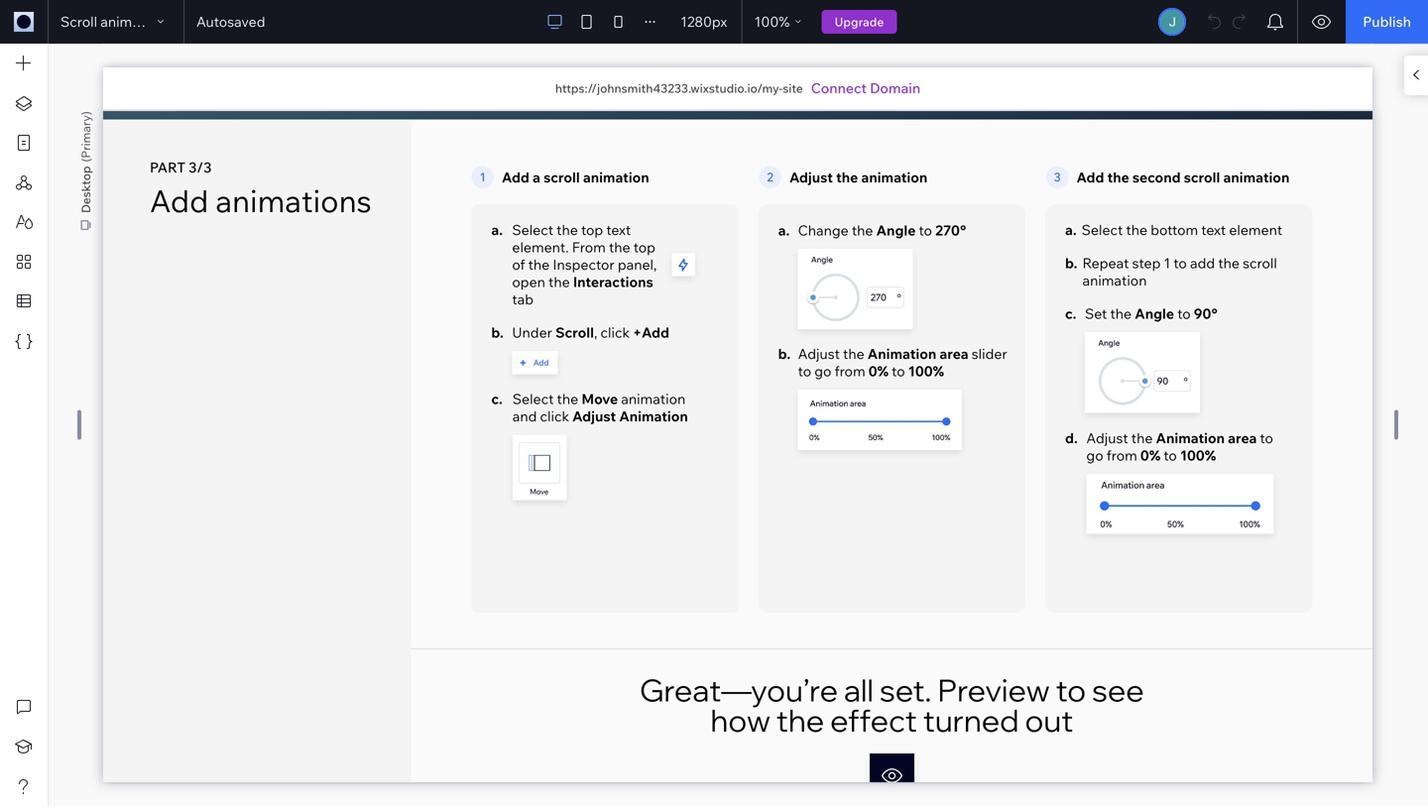 Task type: locate. For each thing, give the bounding box(es) containing it.
https://johnsmith43233.wixstudio.io/my-site connect domain
[[555, 79, 920, 97]]

1280
[[680, 13, 712, 30]]

domain
[[870, 79, 920, 97]]

autosaved
[[196, 13, 265, 30]]

publish button
[[1346, 0, 1428, 44]]



Task type: vqa. For each thing, say whether or not it's contained in the screenshot.
Publish "button"
yes



Task type: describe. For each thing, give the bounding box(es) containing it.
%
[[779, 13, 790, 30]]

avatar image
[[1161, 10, 1184, 34]]

site
[[783, 81, 803, 96]]

connect domain button
[[811, 78, 920, 98]]

https://johnsmith43233.wixstudio.io/my-
[[555, 81, 783, 96]]

100
[[754, 13, 779, 30]]

1280 px
[[680, 13, 727, 30]]

100 %
[[754, 13, 790, 30]]

connect
[[811, 79, 867, 97]]

px
[[712, 13, 727, 30]]

publish
[[1363, 13, 1411, 30]]



